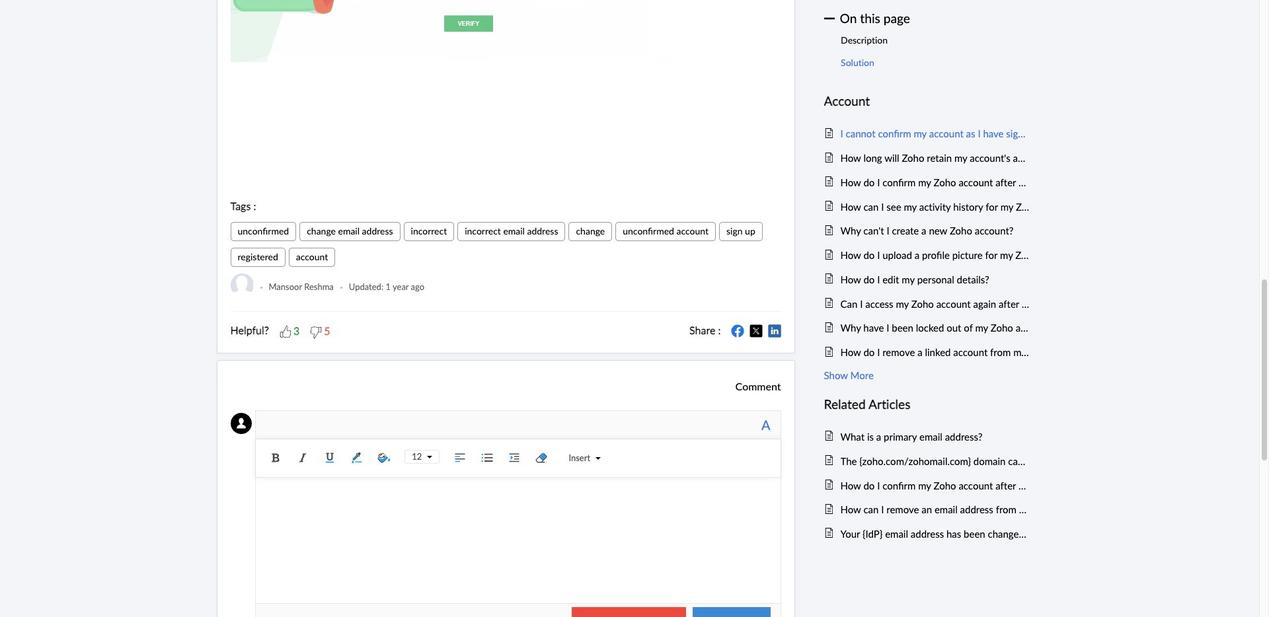 Task type: locate. For each thing, give the bounding box(es) containing it.
linkedin image
[[768, 325, 781, 338]]

1 vertical spatial heading
[[824, 395, 1030, 415]]

underline (ctrl+u) image
[[320, 448, 340, 468]]

font size image
[[422, 455, 433, 460]]

font color image
[[347, 448, 367, 468]]

facebook image
[[731, 325, 744, 338]]

italic (ctrl+i) image
[[293, 448, 313, 468]]

heading
[[824, 92, 1030, 112], [824, 395, 1030, 415]]

align image
[[451, 448, 471, 468]]

0 vertical spatial heading
[[824, 92, 1030, 112]]

2 heading from the top
[[824, 395, 1030, 415]]

lists image
[[478, 448, 498, 468]]



Task type: describe. For each thing, give the bounding box(es) containing it.
bold (ctrl+b) image
[[266, 448, 286, 468]]

1 heading from the top
[[824, 92, 1030, 112]]

insert options image
[[591, 456, 601, 462]]

a gif showing how to edit the email address that is registered incorrectly. image
[[230, 0, 781, 62]]

indent image
[[505, 448, 525, 468]]

clear formatting image
[[532, 448, 552, 468]]

twitter image
[[750, 325, 763, 338]]

background color image
[[375, 448, 394, 468]]



